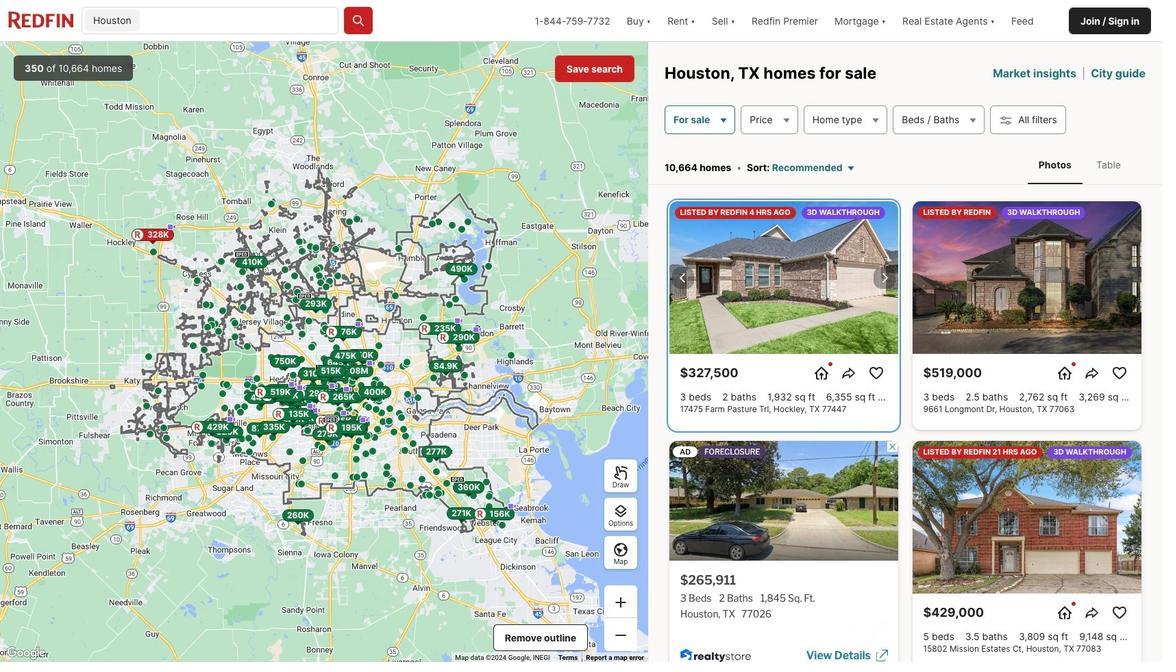 Task type: locate. For each thing, give the bounding box(es) containing it.
1 share home image from the top
[[1084, 365, 1101, 382]]

1 horizontal spatial add home to favorites checkbox
[[1109, 363, 1131, 384]]

submit search image
[[352, 14, 365, 27]]

add home to favorites image for add home to favorites option
[[1111, 605, 1128, 622]]

Add home to favorites checkbox
[[865, 363, 887, 384], [1109, 363, 1131, 384]]

Add home to favorites checkbox
[[1109, 602, 1131, 624]]

google image
[[3, 645, 49, 663]]

share home image
[[841, 365, 857, 382]]

share home image
[[1084, 365, 1101, 382], [1084, 605, 1101, 622]]

0 vertical spatial share home image
[[1084, 365, 1101, 382]]

2 add home to favorites checkbox from the left
[[1109, 363, 1131, 384]]

2 share home image from the top
[[1084, 605, 1101, 622]]

0 horizontal spatial add home to favorites checkbox
[[865, 363, 887, 384]]

schedule a tour image
[[813, 365, 830, 382], [1057, 365, 1073, 382], [1057, 605, 1073, 622]]

None search field
[[142, 8, 338, 35]]

1 vertical spatial share home image
[[1084, 605, 1101, 622]]

add home to favorites image
[[868, 365, 885, 382], [1111, 365, 1128, 382], [1111, 605, 1128, 622]]

tab list
[[1014, 145, 1146, 185]]

schedule a tour image for 1st share home image from the bottom
[[1057, 605, 1073, 622]]

toggle search results photos view tab
[[1028, 148, 1083, 182]]

add home to favorites image inside option
[[1111, 605, 1128, 622]]

1 add home to favorites checkbox from the left
[[865, 363, 887, 384]]

schedule a tour image for 1st share home image from the top
[[1057, 365, 1073, 382]]

add home to favorites image for add home to favorites checkbox corresponding to 1st share home image from the top
[[1111, 365, 1128, 382]]



Task type: vqa. For each thing, say whether or not it's contained in the screenshot.
'REDFIN and all REDFIN variants, TITLE FORWARD, WALK SCORE, and the R logos, are trademarks of Redfin Corporation, registered or pending in the USPTO.'
no



Task type: describe. For each thing, give the bounding box(es) containing it.
previous image
[[675, 270, 691, 286]]

add home to favorites checkbox for 1st share home image from the top
[[1109, 363, 1131, 384]]

next image
[[876, 270, 893, 286]]

schedule a tour image for share home icon
[[813, 365, 830, 382]]

map region
[[0, 42, 648, 663]]

add home to favorites image for share home icon's add home to favorites checkbox
[[868, 365, 885, 382]]

advertisement image
[[662, 436, 905, 663]]

toggle search results table view tab
[[1086, 148, 1132, 182]]

add home to favorites checkbox for share home icon
[[865, 363, 887, 384]]

ad element
[[669, 442, 898, 663]]



